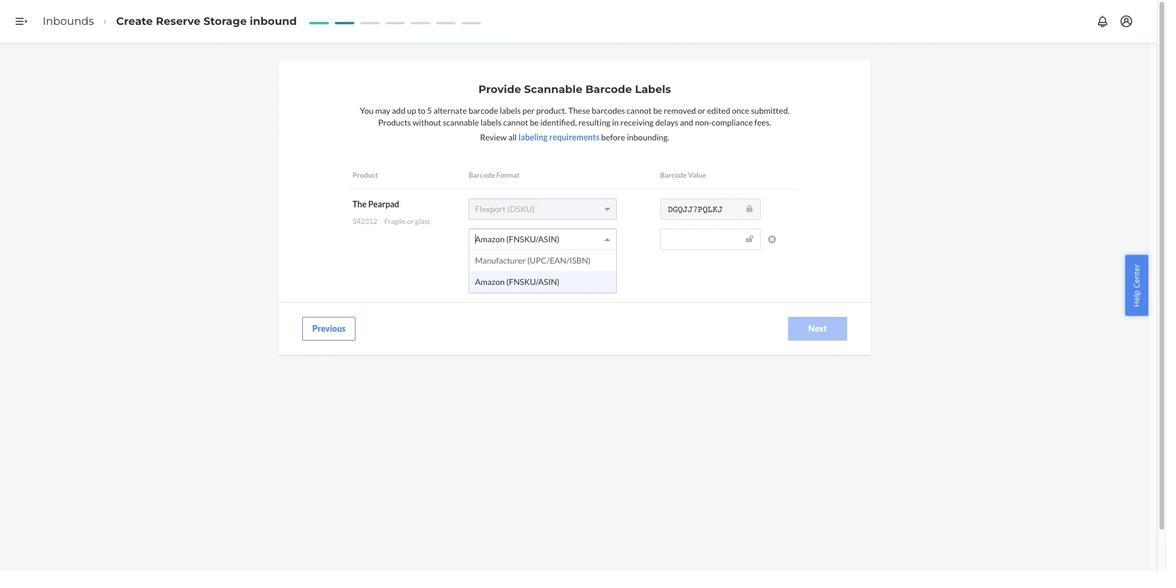 Task type: locate. For each thing, give the bounding box(es) containing it.
or
[[698, 105, 706, 115], [407, 217, 414, 226]]

0 vertical spatial be
[[654, 105, 662, 115]]

1 vertical spatial labels
[[481, 117, 502, 127]]

once
[[732, 105, 750, 115]]

cannot
[[627, 105, 652, 115], [503, 117, 528, 127]]

(fnsku/asin) for the [object object] option containing amazon (fnsku/asin)
[[507, 277, 560, 287]]

compliance
[[712, 117, 753, 127]]

flexport (dsku)
[[475, 204, 535, 214]]

None field
[[475, 229, 478, 251]]

[object object] option down "manufacturer (upc/ean/isbn)"
[[469, 271, 616, 293]]

barcode left 'value'
[[660, 171, 687, 179]]

help
[[1132, 290, 1142, 307]]

1 vertical spatial barcode
[[531, 260, 557, 268]]

0 vertical spatial amazon (fnsku/asin)
[[475, 234, 560, 244]]

0 vertical spatial barcode
[[469, 105, 498, 115]]

barcode up scannable
[[469, 105, 498, 115]]

0 vertical spatial (fnsku/asin)
[[507, 234, 560, 244]]

2 horizontal spatial barcode
[[660, 171, 687, 179]]

may
[[375, 105, 390, 115]]

cannot up the receiving
[[627, 105, 652, 115]]

delays
[[656, 117, 679, 127]]

non-
[[695, 117, 712, 127]]

0 horizontal spatial barcode
[[469, 105, 498, 115]]

1 vertical spatial or
[[407, 217, 414, 226]]

0 vertical spatial or
[[698, 105, 706, 115]]

[object object] option containing amazon (fnsku/asin)
[[469, 271, 616, 293]]

1 (fnsku/asin) from the top
[[507, 234, 560, 244]]

in
[[612, 117, 619, 127]]

help center
[[1132, 264, 1142, 307]]

(fnsku/asin) for amazon (fnsku/asin) option
[[507, 234, 560, 244]]

[object object] option
[[469, 250, 616, 271], [469, 271, 616, 293]]

barcode left format
[[469, 171, 495, 179]]

format
[[497, 171, 520, 179]]

amazon (fnsku/asin) up add alternate barcode
[[475, 234, 560, 244]]

list box
[[469, 250, 616, 293]]

[object object] option down amazon (fnsku/asin) option
[[469, 250, 616, 271]]

0 vertical spatial amazon
[[475, 234, 505, 244]]

previous button
[[302, 317, 356, 341]]

1 vertical spatial amazon (fnsku/asin)
[[475, 277, 560, 287]]

cannot up all
[[503, 117, 528, 127]]

1 horizontal spatial cannot
[[627, 105, 652, 115]]

0 horizontal spatial cannot
[[503, 117, 528, 127]]

labels left per
[[500, 105, 521, 115]]

alternate
[[434, 105, 467, 115], [499, 260, 529, 268]]

per
[[523, 105, 535, 115]]

be down per
[[530, 117, 539, 127]]

manufacturer (upc/ean/isbn)
[[475, 255, 591, 266]]

1 vertical spatial cannot
[[503, 117, 528, 127]]

fragile or glass
[[385, 217, 431, 226]]

barcode down amazon (fnsku/asin) option
[[531, 260, 557, 268]]

1 [object object] option from the top
[[469, 250, 616, 271]]

1 horizontal spatial barcode
[[586, 83, 632, 96]]

(fnsku/asin)
[[507, 234, 560, 244], [507, 277, 560, 287]]

1 horizontal spatial be
[[654, 105, 662, 115]]

0 vertical spatial cannot
[[627, 105, 652, 115]]

add
[[484, 260, 498, 268]]

1 vertical spatial (fnsku/asin)
[[507, 277, 560, 287]]

(fnsku/asin) inside the [object object] option
[[507, 277, 560, 287]]

1 horizontal spatial alternate
[[499, 260, 529, 268]]

or up the non- in the right of the page
[[698, 105, 706, 115]]

barcode
[[586, 83, 632, 96], [469, 171, 495, 179], [660, 171, 687, 179]]

amazon down add
[[475, 277, 505, 287]]

receiving
[[621, 117, 654, 127]]

products
[[378, 117, 411, 127]]

labeling requirements button
[[519, 131, 600, 143]]

5
[[427, 105, 432, 115]]

be up delays
[[654, 105, 662, 115]]

2 (fnsku/asin) from the top
[[507, 277, 560, 287]]

barcode for barcode format
[[469, 171, 495, 179]]

2 amazon from the top
[[475, 277, 505, 287]]

amazon up manufacturer
[[475, 234, 505, 244]]

labels
[[500, 105, 521, 115], [481, 117, 502, 127]]

0 horizontal spatial alternate
[[434, 105, 467, 115]]

amazon
[[475, 234, 505, 244], [475, 277, 505, 287]]

the pearpad
[[353, 199, 399, 209]]

or left glass
[[407, 217, 414, 226]]

2 [object object] option from the top
[[469, 271, 616, 293]]

amazon (fnsku/asin)
[[475, 234, 560, 244], [475, 277, 560, 287]]

amazon (fnsku/asin) option
[[475, 234, 560, 244]]

labels up review
[[481, 117, 502, 127]]

1 vertical spatial amazon
[[475, 277, 505, 287]]

removed
[[664, 105, 696, 115]]

barcode
[[469, 105, 498, 115], [531, 260, 557, 268]]

0 horizontal spatial be
[[530, 117, 539, 127]]

0 vertical spatial alternate
[[434, 105, 467, 115]]

1 vertical spatial alternate
[[499, 260, 529, 268]]

barcode up barcodes
[[586, 83, 632, 96]]

provide
[[479, 83, 521, 96]]

alternate up scannable
[[434, 105, 467, 115]]

None text field
[[660, 199, 761, 220], [660, 229, 761, 250], [660, 199, 761, 220], [660, 229, 761, 250]]

1 amazon from the top
[[475, 234, 505, 244]]

2 amazon (fnsku/asin) from the top
[[475, 277, 560, 287]]

0 horizontal spatial barcode
[[469, 171, 495, 179]]

amazon (fnsku/asin) down add alternate barcode
[[475, 277, 560, 287]]

be
[[654, 105, 662, 115], [530, 117, 539, 127]]

1 horizontal spatial barcode
[[531, 260, 557, 268]]

requirements
[[549, 132, 600, 142]]

labels
[[635, 83, 671, 96]]

without
[[413, 117, 441, 127]]

alternate right add
[[499, 260, 529, 268]]

fragile
[[385, 217, 406, 226]]

plus circle image
[[469, 259, 479, 270]]

lock alt image
[[747, 204, 753, 213]]

all
[[509, 132, 517, 142]]

(fnsku/asin) up "manufacturer (upc/ean/isbn)"
[[507, 234, 560, 244]]

[object object] option containing manufacturer (upc/ean/isbn)
[[469, 250, 616, 271]]

glass
[[415, 217, 431, 226]]

product
[[353, 171, 378, 179]]

(fnsku/asin) down "manufacturer (upc/ean/isbn)"
[[507, 277, 560, 287]]

1 horizontal spatial or
[[698, 105, 706, 115]]



Task type: describe. For each thing, give the bounding box(es) containing it.
0 vertical spatial labels
[[500, 105, 521, 115]]

scannable
[[443, 117, 479, 127]]

add alternate barcode
[[484, 260, 557, 268]]

add alternate barcode button
[[469, 259, 557, 270]]

next
[[809, 324, 827, 334]]

inbound
[[250, 15, 297, 28]]

manufacturer
[[475, 255, 526, 266]]

review
[[480, 132, 507, 142]]

these
[[569, 105, 590, 115]]

1 amazon (fnsku/asin) from the top
[[475, 234, 560, 244]]

lock open alt image
[[746, 235, 754, 243]]

submitted.
[[751, 105, 790, 115]]

previous
[[312, 324, 346, 334]]

(upc/ean/isbn)
[[527, 255, 591, 266]]

inbounding.
[[627, 132, 670, 142]]

up
[[407, 105, 416, 115]]

provide scannable barcode labels
[[479, 83, 671, 96]]

barcode value
[[660, 171, 706, 179]]

barcode for barcode value
[[660, 171, 687, 179]]

reserve
[[156, 15, 201, 28]]

fees.
[[755, 117, 772, 127]]

breadcrumbs navigation
[[33, 4, 306, 39]]

you may add up to 5 alternate barcode labels per product. these barcodes cannot be removed or edited once submitted. products without scannable labels cannot be identified, resulting in receiving delays and non-compliance fees. review all labeling requirements before inbounding.
[[360, 105, 790, 142]]

the
[[353, 199, 367, 209]]

next button
[[788, 317, 848, 341]]

inbounds link
[[43, 15, 94, 28]]

amazon inside list box
[[475, 277, 505, 287]]

1 vertical spatial be
[[530, 117, 539, 127]]

before
[[601, 132, 625, 142]]

resulting
[[579, 117, 611, 127]]

center
[[1132, 264, 1142, 288]]

times circle image
[[768, 235, 777, 243]]

open navigation image
[[14, 14, 28, 28]]

storage
[[204, 15, 247, 28]]

add
[[392, 105, 406, 115]]

pearpad
[[368, 199, 399, 209]]

labeling
[[519, 132, 548, 142]]

edited
[[707, 105, 731, 115]]

help center button
[[1126, 255, 1149, 316]]

to
[[418, 105, 426, 115]]

or inside you may add up to 5 alternate barcode labels per product. these barcodes cannot be removed or edited once submitted. products without scannable labels cannot be identified, resulting in receiving delays and non-compliance fees. review all labeling requirements before inbounding.
[[698, 105, 706, 115]]

0 horizontal spatial or
[[407, 217, 414, 226]]

open notifications image
[[1096, 14, 1110, 28]]

and
[[680, 117, 694, 127]]

barcodes
[[592, 105, 625, 115]]

you
[[360, 105, 374, 115]]

inbounds
[[43, 15, 94, 28]]

create
[[116, 15, 153, 28]]

flexport
[[475, 204, 506, 214]]

open account menu image
[[1120, 14, 1134, 28]]

342312
[[353, 217, 377, 226]]

barcode inside button
[[531, 260, 557, 268]]

barcode inside you may add up to 5 alternate barcode labels per product. these barcodes cannot be removed or edited once submitted. products without scannable labels cannot be identified, resulting in receiving delays and non-compliance fees. review all labeling requirements before inbounding.
[[469, 105, 498, 115]]

barcode format
[[469, 171, 520, 179]]

product.
[[536, 105, 567, 115]]

identified,
[[541, 117, 577, 127]]

list box containing manufacturer (upc/ean/isbn)
[[469, 250, 616, 293]]

alternate inside you may add up to 5 alternate barcode labels per product. these barcodes cannot be removed or edited once submitted. products without scannable labels cannot be identified, resulting in receiving delays and non-compliance fees. review all labeling requirements before inbounding.
[[434, 105, 467, 115]]

scannable
[[524, 83, 583, 96]]

value
[[688, 171, 706, 179]]

alternate inside button
[[499, 260, 529, 268]]

amazon (fnsku/asin) inside list box
[[475, 277, 560, 287]]

(dsku)
[[508, 204, 535, 214]]

create reserve storage inbound
[[116, 15, 297, 28]]



Task type: vqa. For each thing, say whether or not it's contained in the screenshot.
STORAGE
yes



